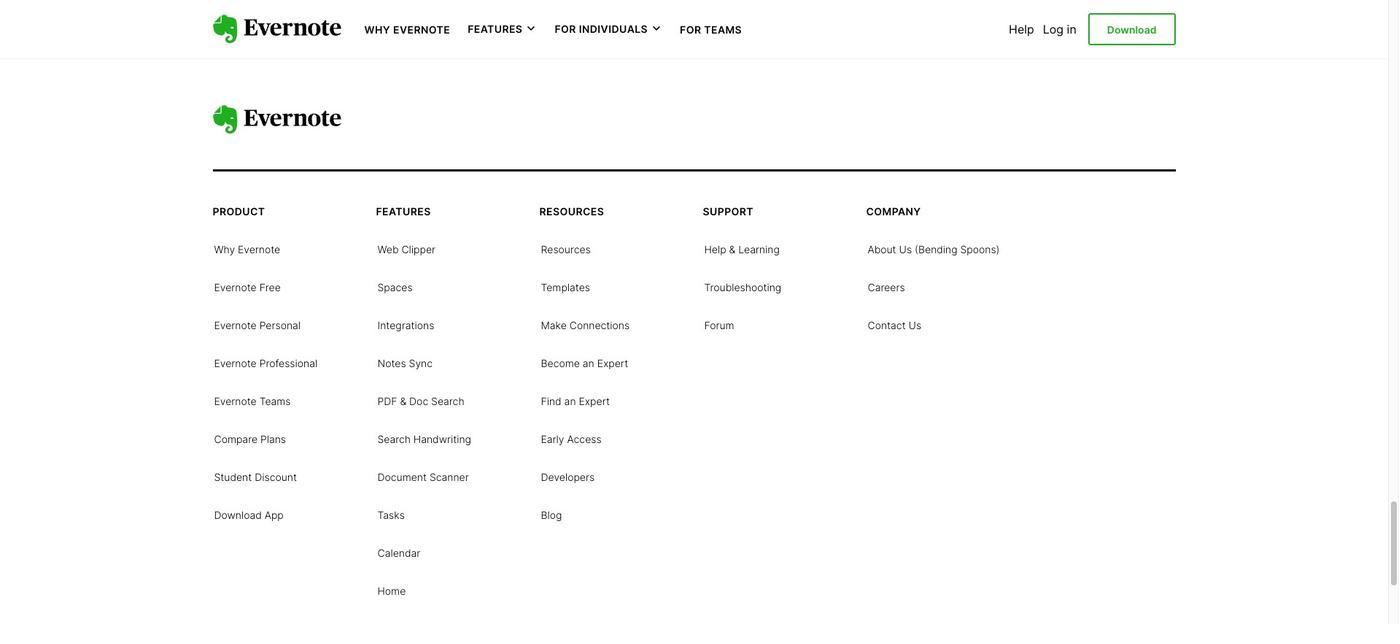Task type: describe. For each thing, give the bounding box(es) containing it.
plans
[[261, 433, 286, 445]]

help & learning link
[[705, 242, 780, 256]]

for teams link
[[680, 22, 742, 36]]

personal
[[260, 319, 301, 331]]

home link
[[378, 583, 406, 598]]

for for for teams
[[680, 23, 702, 36]]

for individuals button
[[555, 22, 663, 36]]

forum
[[705, 319, 735, 331]]

log in link
[[1044, 22, 1077, 36]]

individuals
[[579, 23, 648, 35]]

scanner
[[430, 471, 469, 483]]

calendar
[[378, 547, 421, 559]]

pdf & doc search
[[378, 395, 465, 407]]

web clipper link
[[378, 242, 436, 256]]

make connections
[[541, 319, 630, 331]]

app
[[265, 509, 284, 521]]

us for about
[[900, 243, 912, 255]]

why for evernote professional
[[214, 243, 235, 255]]

evernote professional
[[214, 357, 318, 369]]

find an expert
[[541, 395, 610, 407]]

in
[[1067, 22, 1077, 36]]

student
[[214, 471, 252, 483]]

early access link
[[541, 431, 602, 446]]

(bending
[[915, 243, 958, 255]]

integrations
[[378, 319, 435, 331]]

why evernote link for evernote
[[214, 242, 280, 256]]

for teams
[[680, 23, 742, 36]]

troubleshooting link
[[705, 280, 782, 294]]

evernote teams
[[214, 395, 291, 407]]

sync
[[409, 357, 433, 369]]

evernote for professional
[[214, 357, 257, 369]]

why evernote for evernote
[[214, 243, 280, 255]]

handwriting
[[414, 433, 471, 445]]

why evernote for for
[[365, 23, 450, 36]]

for for for individuals
[[555, 23, 576, 35]]

why evernote link for for
[[365, 22, 450, 36]]

forum link
[[705, 318, 735, 332]]

templates link
[[541, 280, 590, 294]]

blog link
[[541, 507, 562, 522]]

help & learning
[[705, 243, 780, 255]]

search handwriting link
[[378, 431, 471, 446]]

document
[[378, 471, 427, 483]]

access
[[567, 433, 602, 445]]

templates
[[541, 281, 590, 293]]

spaces link
[[378, 280, 413, 294]]

home
[[378, 585, 406, 597]]

become an expert
[[541, 357, 629, 369]]

search handwriting
[[378, 433, 471, 445]]

find
[[541, 395, 562, 407]]

evernote teams link
[[214, 393, 291, 408]]

pdf & doc search link
[[378, 393, 465, 408]]

careers link
[[868, 280, 905, 294]]

evernote professional link
[[214, 355, 318, 370]]

tasks link
[[378, 507, 405, 522]]

evernote free link
[[214, 280, 281, 294]]

notes sync
[[378, 357, 433, 369]]

download app
[[214, 509, 284, 521]]

find an expert link
[[541, 393, 610, 408]]

blog
[[541, 509, 562, 521]]

developers link
[[541, 469, 595, 484]]

download link
[[1089, 13, 1176, 45]]

0 vertical spatial search
[[431, 395, 465, 407]]

0 vertical spatial resources
[[540, 205, 604, 218]]

student discount link
[[214, 469, 297, 484]]

compare
[[214, 433, 258, 445]]

log
[[1044, 22, 1064, 36]]



Task type: locate. For each thing, give the bounding box(es) containing it.
pdf
[[378, 395, 397, 407]]

expert
[[598, 357, 629, 369], [579, 395, 610, 407]]

1 vertical spatial why evernote link
[[214, 242, 280, 256]]

0 vertical spatial help
[[1009, 22, 1035, 36]]

contact us link
[[868, 318, 922, 332]]

teams
[[705, 23, 742, 36], [260, 395, 291, 407]]

download left app
[[214, 509, 262, 521]]

download right in
[[1108, 23, 1157, 36]]

features button
[[468, 22, 537, 36]]

0 horizontal spatial features
[[376, 205, 431, 218]]

showcase of the calendar feature of evernote image
[[213, 0, 592, 35]]

0 horizontal spatial why evernote link
[[214, 242, 280, 256]]

1 vertical spatial teams
[[260, 395, 291, 407]]

professional
[[260, 357, 318, 369]]

evernote for teams
[[214, 395, 257, 407]]

resources link
[[541, 242, 591, 256]]

1 horizontal spatial help
[[1009, 22, 1035, 36]]

download
[[1108, 23, 1157, 36], [214, 509, 262, 521]]

& for pdf
[[400, 395, 407, 407]]

compare plans link
[[214, 431, 286, 446]]

0 vertical spatial why
[[365, 23, 391, 36]]

make connections link
[[541, 318, 630, 332]]

contact us
[[868, 319, 922, 331]]

early access
[[541, 433, 602, 445]]

expert down become an expert
[[579, 395, 610, 407]]

support
[[703, 205, 754, 218]]

search
[[431, 395, 465, 407], [378, 433, 411, 445]]

contact
[[868, 319, 906, 331]]

why evernote
[[365, 23, 450, 36], [214, 243, 280, 255]]

1 horizontal spatial search
[[431, 395, 465, 407]]

an right become
[[583, 357, 595, 369]]

free
[[260, 281, 281, 293]]

1 horizontal spatial an
[[583, 357, 595, 369]]

for inside button
[[555, 23, 576, 35]]

evernote free
[[214, 281, 281, 293]]

developers
[[541, 471, 595, 483]]

spaces
[[378, 281, 413, 293]]

expert for find an expert
[[579, 395, 610, 407]]

an right find
[[565, 395, 576, 407]]

download for download app
[[214, 509, 262, 521]]

evernote personal
[[214, 319, 301, 331]]

1 vertical spatial expert
[[579, 395, 610, 407]]

1 vertical spatial why
[[214, 243, 235, 255]]

evernote
[[393, 23, 450, 36], [238, 243, 280, 255], [214, 281, 257, 293], [214, 319, 257, 331], [214, 357, 257, 369], [214, 395, 257, 407]]

1 horizontal spatial why evernote
[[365, 23, 450, 36]]

teams for for teams
[[705, 23, 742, 36]]

features inside button
[[468, 23, 523, 35]]

1 vertical spatial an
[[565, 395, 576, 407]]

& left learning
[[730, 243, 736, 255]]

& for help
[[730, 243, 736, 255]]

expert down connections
[[598, 357, 629, 369]]

0 horizontal spatial download
[[214, 509, 262, 521]]

1 horizontal spatial why
[[365, 23, 391, 36]]

teams for evernote teams
[[260, 395, 291, 407]]

1 horizontal spatial features
[[468, 23, 523, 35]]

doc
[[409, 395, 429, 407]]

1 vertical spatial download
[[214, 509, 262, 521]]

expert for become an expert
[[598, 357, 629, 369]]

search down pdf
[[378, 433, 411, 445]]

0 horizontal spatial why
[[214, 243, 235, 255]]

about us (bending spoons)
[[868, 243, 1000, 255]]

us right about
[[900, 243, 912, 255]]

troubleshooting
[[705, 281, 782, 293]]

clipper
[[402, 243, 436, 255]]

us for contact
[[909, 319, 922, 331]]

us right contact
[[909, 319, 922, 331]]

for
[[555, 23, 576, 35], [680, 23, 702, 36]]

0 vertical spatial why evernote
[[365, 23, 450, 36]]

become
[[541, 357, 580, 369]]

evernote personal link
[[214, 318, 301, 332]]

0 horizontal spatial for
[[555, 23, 576, 35]]

resources up resources link
[[540, 205, 604, 218]]

0 vertical spatial teams
[[705, 23, 742, 36]]

0 horizontal spatial &
[[400, 395, 407, 407]]

1 horizontal spatial for
[[680, 23, 702, 36]]

compare plans
[[214, 433, 286, 445]]

log in
[[1044, 22, 1077, 36]]

help for help & learning
[[705, 243, 727, 255]]

integrations link
[[378, 318, 435, 332]]

search right doc
[[431, 395, 465, 407]]

0 vertical spatial features
[[468, 23, 523, 35]]

resources
[[540, 205, 604, 218], [541, 243, 591, 255]]

1 evernote logo image from the top
[[213, 15, 341, 44]]

& left doc
[[400, 395, 407, 407]]

evernote for personal
[[214, 319, 257, 331]]

0 vertical spatial download
[[1108, 23, 1157, 36]]

student discount
[[214, 471, 297, 483]]

0 vertical spatial an
[[583, 357, 595, 369]]

expert inside 'link'
[[579, 395, 610, 407]]

1 vertical spatial us
[[909, 319, 922, 331]]

notes sync link
[[378, 355, 433, 370]]

download for download
[[1108, 23, 1157, 36]]

0 horizontal spatial help
[[705, 243, 727, 255]]

help
[[1009, 22, 1035, 36], [705, 243, 727, 255]]

evernote logo image
[[213, 15, 341, 44], [213, 105, 341, 134]]

0 vertical spatial why evernote link
[[365, 22, 450, 36]]

evernote for free
[[214, 281, 257, 293]]

1 vertical spatial resources
[[541, 243, 591, 255]]

help for help
[[1009, 22, 1035, 36]]

1 vertical spatial features
[[376, 205, 431, 218]]

spoons)
[[961, 243, 1000, 255]]

1 horizontal spatial why evernote link
[[365, 22, 450, 36]]

notes
[[378, 357, 406, 369]]

careers
[[868, 281, 905, 293]]

us
[[900, 243, 912, 255], [909, 319, 922, 331]]

1 horizontal spatial download
[[1108, 23, 1157, 36]]

0 vertical spatial evernote logo image
[[213, 15, 341, 44]]

0 horizontal spatial teams
[[260, 395, 291, 407]]

0 vertical spatial us
[[900, 243, 912, 255]]

learning
[[739, 243, 780, 255]]

about us (bending spoons) link
[[868, 242, 1000, 256]]

why for for teams
[[365, 23, 391, 36]]

1 vertical spatial search
[[378, 433, 411, 445]]

calendar link
[[378, 545, 421, 560]]

1 vertical spatial &
[[400, 395, 407, 407]]

features
[[468, 23, 523, 35], [376, 205, 431, 218]]

1 vertical spatial help
[[705, 243, 727, 255]]

document scanner
[[378, 471, 469, 483]]

product
[[213, 205, 265, 218]]

for individuals
[[555, 23, 648, 35]]

an inside 'link'
[[565, 395, 576, 407]]

discount
[[255, 471, 297, 483]]

tasks
[[378, 509, 405, 521]]

about
[[868, 243, 897, 255]]

2 evernote logo image from the top
[[213, 105, 341, 134]]

0 horizontal spatial search
[[378, 433, 411, 445]]

0 vertical spatial &
[[730, 243, 736, 255]]

0 vertical spatial expert
[[598, 357, 629, 369]]

an for find
[[565, 395, 576, 407]]

become an expert link
[[541, 355, 629, 370]]

help link
[[1009, 22, 1035, 36]]

company
[[867, 205, 922, 218]]

web
[[378, 243, 399, 255]]

download app link
[[214, 507, 284, 522]]

help left log
[[1009, 22, 1035, 36]]

1 vertical spatial evernote logo image
[[213, 105, 341, 134]]

early
[[541, 433, 565, 445]]

make
[[541, 319, 567, 331]]

resources up 'templates' link
[[541, 243, 591, 255]]

1 vertical spatial why evernote
[[214, 243, 280, 255]]

0 horizontal spatial an
[[565, 395, 576, 407]]

1 horizontal spatial &
[[730, 243, 736, 255]]

1 horizontal spatial teams
[[705, 23, 742, 36]]

0 horizontal spatial why evernote
[[214, 243, 280, 255]]

help down support
[[705, 243, 727, 255]]

web clipper
[[378, 243, 436, 255]]

connections
[[570, 319, 630, 331]]

document scanner link
[[378, 469, 469, 484]]

an for become
[[583, 357, 595, 369]]

why evernote link
[[365, 22, 450, 36], [214, 242, 280, 256]]



Task type: vqa. For each thing, say whether or not it's contained in the screenshot.
Search to the top
yes



